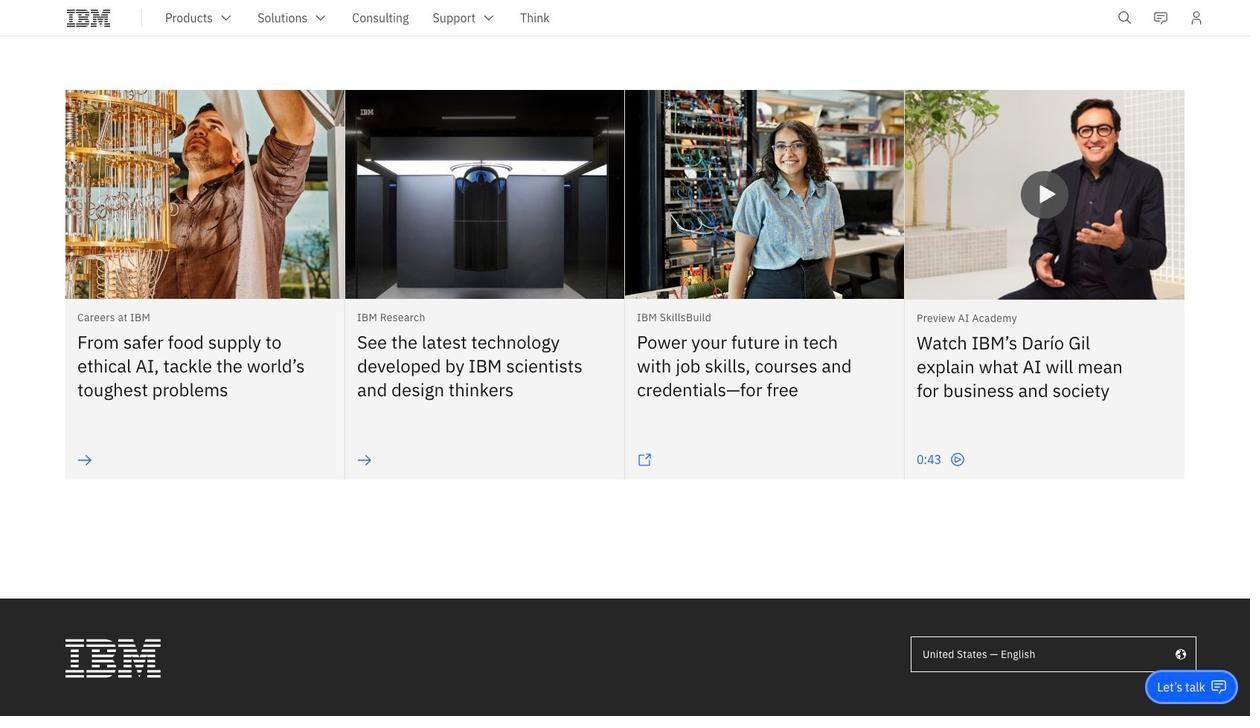 Task type: vqa. For each thing, say whether or not it's contained in the screenshot.
Search element
no



Task type: locate. For each thing, give the bounding box(es) containing it.
let's talk element
[[1158, 680, 1206, 696]]



